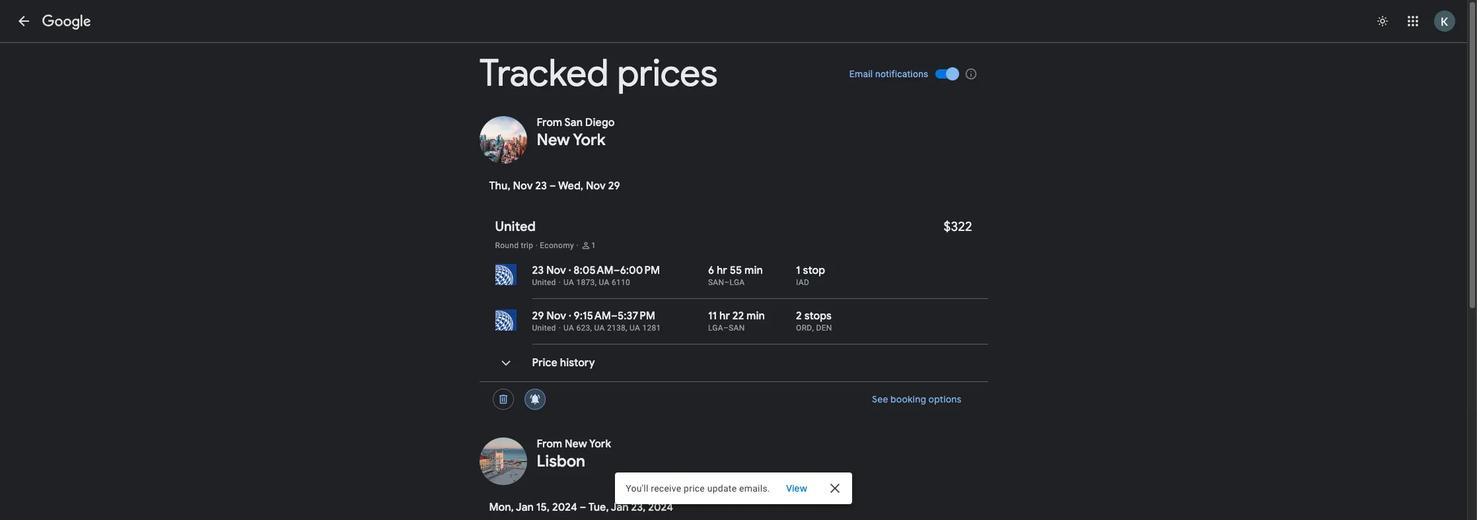 Task type: describe. For each thing, give the bounding box(es) containing it.
1 vertical spatial 23
[[532, 264, 544, 278]]

prices
[[617, 50, 718, 97]]

6110
[[612, 278, 630, 287]]

go back image
[[16, 13, 32, 29]]

receive
[[651, 484, 682, 494]]

1 passenger text field
[[591, 241, 596, 251]]

ua down 9:15 am
[[594, 324, 605, 333]]

price
[[684, 484, 705, 494]]

see
[[872, 394, 889, 406]]

min for 11 hr 22 min
[[747, 310, 765, 323]]

diego
[[585, 116, 615, 130]]

economy
[[540, 241, 574, 250]]

disable email notifications for solution, round trip from san diego to new york.thu, nov 23 – wed, nov 29 image
[[519, 384, 551, 416]]

hr for 6
[[717, 264, 727, 278]]

2 jan from the left
[[611, 502, 629, 515]]

0 vertical spatial 29
[[608, 180, 620, 193]]

 image for 29 nov
[[559, 324, 561, 333]]

1 stop iad
[[796, 264, 825, 287]]

1873
[[577, 278, 595, 287]]

email
[[850, 69, 873, 79]]

wed,
[[558, 180, 584, 193]]

from new york lisbon
[[537, 438, 611, 472]]

ua left 623 in the bottom of the page
[[564, 324, 574, 333]]

new inside from new york lisbon
[[565, 438, 587, 451]]

booking
[[891, 394, 927, 406]]

you'll
[[626, 484, 649, 494]]

1 2024 from the left
[[552, 502, 577, 515]]

23 nov
[[532, 264, 566, 278]]

, down '5:37 pm'
[[626, 324, 628, 333]]

1 jan from the left
[[516, 502, 534, 515]]

update
[[708, 484, 737, 494]]

2 2024 from the left
[[648, 502, 673, 515]]

, inside 2 stops ord , den
[[812, 324, 814, 333]]

5:37 pm
[[618, 310, 656, 323]]

1 for 1
[[591, 241, 596, 250]]

email notifications
[[850, 69, 929, 79]]

round trip economy
[[495, 241, 574, 250]]

price history graph image
[[490, 348, 522, 379]]

, down 8:05 am
[[595, 278, 597, 287]]

ua down 8:05 am
[[599, 278, 610, 287]]

york inside from san diego new york
[[573, 130, 606, 150]]

email notifications image
[[964, 67, 978, 81]]

hr for 11
[[720, 310, 730, 323]]

nov for 29 nov
[[547, 310, 566, 323]]

0 vertical spatial united
[[495, 219, 536, 235]]

stops
[[805, 310, 832, 323]]

9:15 am – 5:37 pm
[[574, 310, 656, 323]]

6:00 pm
[[620, 264, 660, 278]]

11
[[708, 310, 717, 323]]

 image for 23 nov
[[559, 278, 561, 287]]

iad
[[796, 278, 810, 287]]

6
[[708, 264, 714, 278]]

– inside 6 hr 55 min san – lga
[[724, 278, 730, 287]]

view button
[[776, 477, 818, 501]]

mon,
[[489, 502, 514, 515]]

history
[[560, 357, 595, 370]]

from for new york
[[537, 116, 562, 130]]

from for lisbon
[[537, 438, 562, 451]]

min for 6 hr 55 min
[[745, 264, 763, 278]]

1 for 1 stop iad
[[796, 264, 801, 278]]

11 hr 22 min lga – san
[[708, 310, 765, 333]]

ua left 1873
[[564, 278, 574, 287]]

9:15 am
[[574, 310, 611, 323]]

san inside 11 hr 22 min lga – san
[[729, 324, 745, 333]]

nov for 23 nov
[[546, 264, 566, 278]]



Task type: vqa. For each thing, say whether or not it's contained in the screenshot.
the "Jan"
yes



Task type: locate. For each thing, give the bounding box(es) containing it.
1 horizontal spatial 2024
[[648, 502, 673, 515]]

from san diego new york
[[537, 116, 615, 150]]

price history
[[532, 357, 595, 370]]

airline logo image
[[495, 264, 516, 285], [495, 310, 516, 331]]

options
[[929, 394, 962, 406]]

1 vertical spatial san
[[729, 324, 745, 333]]

lga down 55
[[730, 278, 745, 287]]

1 horizontal spatial 1
[[796, 264, 801, 278]]

new inside from san diego new york
[[537, 130, 570, 150]]

united for 23
[[532, 278, 556, 287]]

2138
[[607, 324, 626, 333]]

from
[[537, 116, 562, 130], [537, 438, 562, 451]]

1 vertical spatial airline logo image
[[495, 310, 516, 331]]

view
[[786, 483, 807, 495]]

0 vertical spatial 1
[[591, 241, 596, 250]]

2
[[796, 310, 802, 323]]

min inside 6 hr 55 min san – lga
[[745, 264, 763, 278]]

0 vertical spatial hr
[[717, 264, 727, 278]]

0 vertical spatial lga
[[730, 278, 745, 287]]

san
[[708, 278, 724, 287], [729, 324, 745, 333]]

hr right 11
[[720, 310, 730, 323]]

1 inside 1 stop iad
[[796, 264, 801, 278]]

mon, jan 15, 2024 – tue, jan 23, 2024
[[489, 502, 673, 515]]

0 vertical spatial  image
[[559, 278, 561, 287]]

ord
[[796, 324, 812, 333]]

23,
[[631, 502, 646, 515]]

55
[[730, 264, 742, 278]]

airline logo image up the price history graph image
[[495, 310, 516, 331]]

 image down 29 nov
[[559, 324, 561, 333]]

nov
[[513, 180, 533, 193], [586, 180, 606, 193], [546, 264, 566, 278], [547, 310, 566, 323]]

ua 1873 , ua 6110
[[564, 278, 630, 287]]

, down 9:15 am
[[590, 324, 592, 333]]

2024 down receive
[[648, 502, 673, 515]]

322 US dollars text field
[[944, 219, 972, 235]]

1 horizontal spatial 29
[[608, 180, 620, 193]]

san down "6"
[[708, 278, 724, 287]]

23
[[535, 180, 547, 193], [532, 264, 544, 278]]

,
[[595, 278, 597, 287], [590, 324, 592, 333], [626, 324, 628, 333], [812, 324, 814, 333]]

airline logo image for 23 nov
[[495, 264, 516, 285]]

thu, nov 23 – wed, nov 29
[[489, 180, 620, 193]]

2 stops ord , den
[[796, 310, 832, 333]]

remove saved flight, round trip from san diego to new york.thu, nov 23 – wed, nov 29 image
[[487, 384, 519, 416]]

nov right wed,
[[586, 180, 606, 193]]

nov left 9:15 am
[[547, 310, 566, 323]]

1 vertical spatial york
[[589, 438, 611, 451]]

thu,
[[489, 180, 511, 193]]

hr
[[717, 264, 727, 278], [720, 310, 730, 323]]

1 vertical spatial  image
[[559, 324, 561, 333]]

0 vertical spatial york
[[573, 130, 606, 150]]

united down 29 nov
[[532, 324, 556, 333]]

lga down 11
[[708, 324, 723, 333]]

ua 623 , ua 2138 , ua 1281
[[564, 324, 661, 333]]

1 vertical spatial hr
[[720, 310, 730, 323]]

from up lisbon
[[537, 438, 562, 451]]

1 from from the top
[[537, 116, 562, 130]]

york down diego
[[573, 130, 606, 150]]

0 vertical spatial from
[[537, 116, 562, 130]]

 image down 23 nov
[[559, 278, 561, 287]]

1 vertical spatial from
[[537, 438, 562, 451]]

0 horizontal spatial lga
[[708, 324, 723, 333]]

1 airline logo image from the top
[[495, 264, 516, 285]]

0 horizontal spatial 1
[[591, 241, 596, 250]]

united up round
[[495, 219, 536, 235]]

623
[[577, 324, 590, 333]]

emails.
[[739, 484, 770, 494]]

hr inside 11 hr 22 min lga – san
[[720, 310, 730, 323]]

1 vertical spatial lga
[[708, 324, 723, 333]]

airline logo image down round
[[495, 264, 516, 285]]

round
[[495, 241, 519, 250]]

from left san
[[537, 116, 562, 130]]

1 up 8:05 am
[[591, 241, 596, 250]]

min inside 11 hr 22 min lga – san
[[747, 310, 765, 323]]

san down 22
[[729, 324, 745, 333]]

hr right "6"
[[717, 264, 727, 278]]

0 horizontal spatial 2024
[[552, 502, 577, 515]]

29
[[608, 180, 620, 193], [532, 310, 544, 323]]

1 vertical spatial new
[[565, 438, 587, 451]]

$322
[[944, 219, 972, 235]]

8:05 am
[[574, 264, 614, 278]]

from inside from new york lisbon
[[537, 438, 562, 451]]

1 horizontal spatial san
[[729, 324, 745, 333]]

 image
[[559, 278, 561, 287], [559, 324, 561, 333]]

2 from from the top
[[537, 438, 562, 451]]

1  image from the top
[[559, 278, 561, 287]]

jan
[[516, 502, 534, 515], [611, 502, 629, 515]]

29 right wed,
[[608, 180, 620, 193]]

6 hr 55 min san – lga
[[708, 264, 763, 287]]

jan left "15,"
[[516, 502, 534, 515]]

trip
[[521, 241, 533, 250]]

15,
[[536, 502, 550, 515]]

view status
[[615, 473, 852, 505]]

lga
[[730, 278, 745, 287], [708, 324, 723, 333]]

united
[[495, 219, 536, 235], [532, 278, 556, 287], [532, 324, 556, 333]]

1 vertical spatial 1
[[796, 264, 801, 278]]

–
[[550, 180, 556, 193], [614, 264, 620, 278], [724, 278, 730, 287], [611, 310, 618, 323], [723, 324, 729, 333], [580, 502, 586, 515]]

0 vertical spatial san
[[708, 278, 724, 287]]

new
[[537, 130, 570, 150], [565, 438, 587, 451]]

change appearance image
[[1367, 5, 1399, 37]]

 image
[[569, 264, 571, 278]]

york up the tue,
[[589, 438, 611, 451]]

22
[[733, 310, 744, 323]]

1
[[591, 241, 596, 250], [796, 264, 801, 278]]

2024
[[552, 502, 577, 515], [648, 502, 673, 515]]

from inside from san diego new york
[[537, 116, 562, 130]]

stop
[[803, 264, 825, 278]]

1 horizontal spatial lga
[[730, 278, 745, 287]]

york inside from new york lisbon
[[589, 438, 611, 451]]

2 vertical spatial united
[[532, 324, 556, 333]]

notifications
[[876, 69, 929, 79]]

york
[[573, 130, 606, 150], [589, 438, 611, 451]]

8:05 am – 6:00 pm
[[574, 264, 660, 278]]

new up lisbon
[[565, 438, 587, 451]]

0 horizontal spatial jan
[[516, 502, 534, 515]]

nov down economy
[[546, 264, 566, 278]]

tracked
[[479, 50, 609, 97]]

min right 55
[[745, 264, 763, 278]]

1 vertical spatial united
[[532, 278, 556, 287]]

you'll receive price update emails.
[[626, 484, 770, 494]]

2  image from the top
[[559, 324, 561, 333]]

23 left wed,
[[535, 180, 547, 193]]

min right 22
[[747, 310, 765, 323]]

23 down round trip economy
[[532, 264, 544, 278]]

jan left 23,
[[611, 502, 629, 515]]

0 vertical spatial new
[[537, 130, 570, 150]]

ua down '5:37 pm'
[[630, 324, 640, 333]]

see booking options
[[872, 394, 962, 406]]

1 vertical spatial min
[[747, 310, 765, 323]]

tue,
[[589, 502, 609, 515]]

0 vertical spatial airline logo image
[[495, 264, 516, 285]]

price
[[532, 357, 558, 370]]

new down san
[[537, 130, 570, 150]]

airline logo image for 29 nov
[[495, 310, 516, 331]]

den
[[816, 324, 832, 333]]

lisbon
[[537, 452, 585, 472]]

united down 23 nov
[[532, 278, 556, 287]]

2024 right "15,"
[[552, 502, 577, 515]]

nov right thu,
[[513, 180, 533, 193]]

min
[[745, 264, 763, 278], [747, 310, 765, 323]]

united for 29
[[532, 324, 556, 333]]

2 airline logo image from the top
[[495, 310, 516, 331]]

hr inside 6 hr 55 min san – lga
[[717, 264, 727, 278]]

nov for thu, nov 23 – wed, nov 29
[[513, 180, 533, 193]]

0 horizontal spatial 29
[[532, 310, 544, 323]]

tracked prices
[[479, 50, 718, 97]]

1 vertical spatial 29
[[532, 310, 544, 323]]

0 horizontal spatial san
[[708, 278, 724, 287]]

san inside 6 hr 55 min san – lga
[[708, 278, 724, 287]]

1 horizontal spatial jan
[[611, 502, 629, 515]]

1 up iad
[[796, 264, 801, 278]]

lga inside 11 hr 22 min lga – san
[[708, 324, 723, 333]]

ua
[[564, 278, 574, 287], [599, 278, 610, 287], [564, 324, 574, 333], [594, 324, 605, 333], [630, 324, 640, 333]]

29 down 23 nov
[[532, 310, 544, 323]]

1281
[[643, 324, 661, 333]]

– inside 11 hr 22 min lga – san
[[723, 324, 729, 333]]

0 vertical spatial min
[[745, 264, 763, 278]]

29 nov
[[532, 310, 566, 323]]

, left den
[[812, 324, 814, 333]]

san
[[565, 116, 583, 130]]

lga inside 6 hr 55 min san – lga
[[730, 278, 745, 287]]

0 vertical spatial 23
[[535, 180, 547, 193]]



